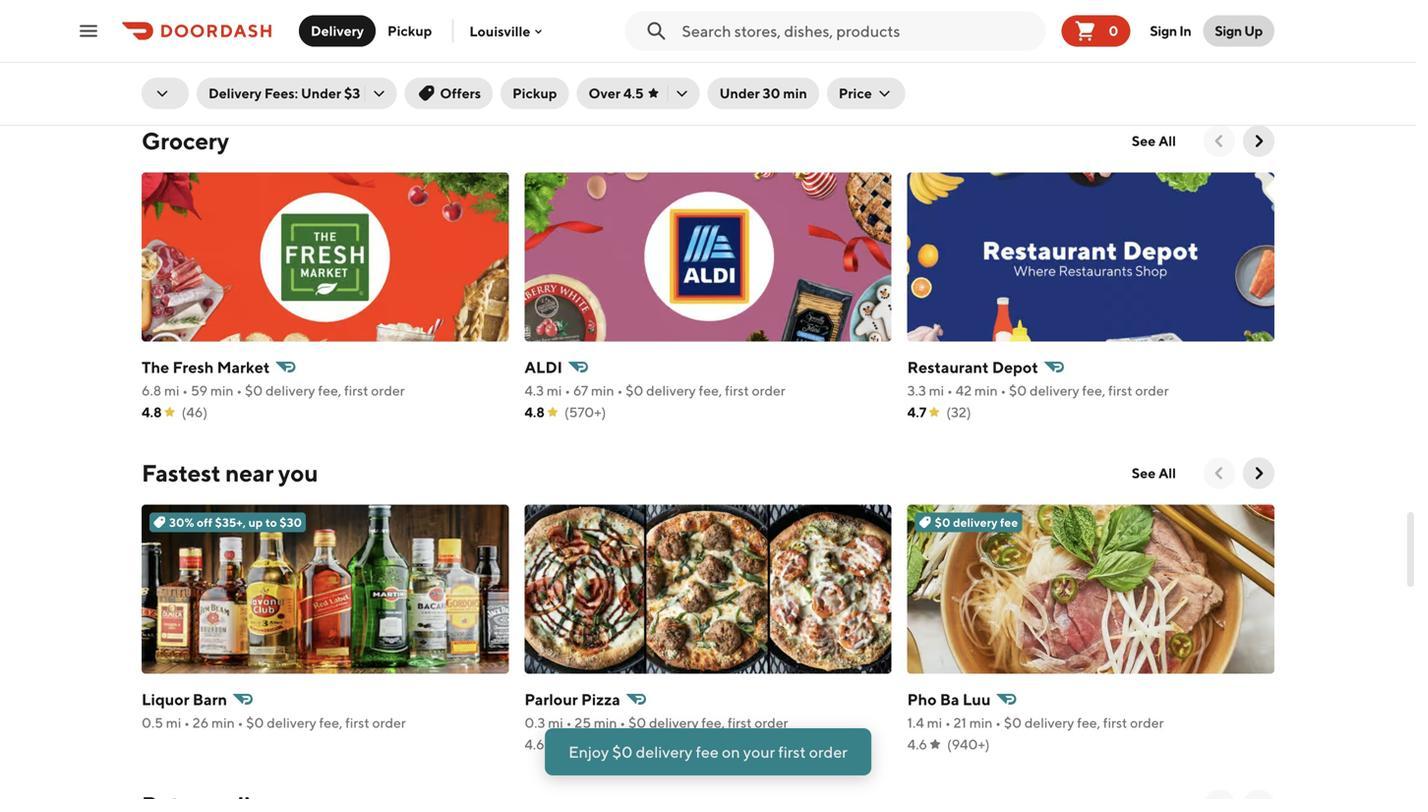 Task type: locate. For each thing, give the bounding box(es) containing it.
4.5
[[189, 48, 209, 65], [624, 85, 644, 101]]

$​0 for chik'n & mi
[[994, 27, 1011, 43]]

see left previous button of carousel image
[[1132, 133, 1156, 149]]

sign left in at the right top of the page
[[1150, 23, 1177, 39]]

delivery for chik'n & mi
[[1014, 27, 1064, 43]]

4.6 down 1.4
[[908, 737, 928, 753]]

mi right 3.3
[[929, 383, 945, 399]]

order for liquor barn
[[372, 715, 406, 732]]

$​0 for the fresh market
[[245, 383, 263, 399]]

delivery for parlour pizza
[[649, 715, 699, 732]]

mi
[[956, 2, 975, 21]]

delivery for aldi
[[646, 383, 696, 399]]

see all link left previous button of carousel icon
[[1120, 458, 1188, 490]]

fee
[[1000, 516, 1018, 530], [696, 743, 719, 762]]

$​0 for restaurant depot
[[1009, 383, 1027, 399]]

(570+)
[[565, 404, 606, 421]]

1 horizontal spatial under
[[720, 85, 760, 101]]

pickup for pickup button to the right
[[513, 85, 557, 101]]

4.5 right over
[[624, 85, 644, 101]]

delivery for liquor barn
[[267, 715, 317, 732]]

min for &
[[959, 27, 982, 43]]

2 see all link from the top
[[1120, 458, 1188, 490]]

fees:
[[265, 85, 298, 101]]

delivery inside button
[[311, 23, 364, 39]]

sign for sign in
[[1150, 23, 1177, 39]]

previous button of carousel image
[[1210, 464, 1230, 484]]

mi right 4.3
[[547, 383, 562, 399]]

min for ba
[[970, 715, 993, 732]]

2 all from the top
[[1159, 465, 1177, 482]]

fee, for restaurant depot
[[1083, 383, 1106, 399]]

fee, for pho ba luu
[[1077, 715, 1101, 732]]

pickup
[[388, 23, 432, 39], [513, 85, 557, 101]]

29
[[238, 27, 254, 43]]

pickup button down 2.8
[[501, 78, 569, 109]]

1 horizontal spatial 4.8
[[525, 404, 545, 421]]

under 30 min button
[[708, 78, 819, 109]]

1 vertical spatial 4.7
[[908, 404, 927, 421]]

0 horizontal spatial pickup
[[388, 23, 432, 39]]

delivery
[[311, 23, 364, 39], [209, 85, 262, 101]]

offers
[[440, 85, 481, 101]]

sign left up
[[1215, 23, 1242, 39]]

see all left previous button of carousel image
[[1132, 133, 1177, 149]]

barn
[[193, 691, 227, 709]]

order for parlour pizza
[[755, 715, 789, 732]]

pickup for the top pickup button
[[388, 23, 432, 39]]

25 up (780+)
[[575, 715, 591, 732]]

2 under from the left
[[720, 85, 760, 101]]

4.7 for restaurant depot
[[908, 404, 927, 421]]

0 vertical spatial see all link
[[1120, 126, 1188, 157]]

double dragon ii
[[189, 2, 314, 21]]

under left $3
[[301, 85, 341, 101]]

4.8 for aldi
[[525, 404, 545, 421]]

25
[[589, 27, 605, 43], [575, 715, 591, 732]]

off
[[197, 516, 213, 530]]

1 vertical spatial $0
[[612, 743, 633, 762]]

1 vertical spatial pickup button
[[501, 78, 569, 109]]

mi for parlour pizza
[[548, 715, 564, 732]]

order
[[417, 27, 451, 43], [769, 27, 803, 43], [1120, 27, 1154, 43], [371, 383, 405, 399], [752, 383, 786, 399], [1136, 383, 1169, 399], [372, 715, 406, 732], [755, 715, 789, 732], [1131, 715, 1164, 732], [809, 743, 848, 762]]

mi right 2.3
[[913, 27, 929, 43]]

1 vertical spatial see all
[[1132, 465, 1177, 482]]

mi right 3.4
[[211, 27, 226, 43]]

2 see all from the top
[[1132, 465, 1177, 482]]

0.5 mi • 26 min • $​0 delivery fee, first order
[[142, 715, 406, 732]]

in
[[1180, 23, 1192, 39]]

see all link for grocery
[[1120, 126, 1188, 157]]

min right 42
[[975, 383, 998, 399]]

1 all from the top
[[1159, 133, 1177, 149]]

1 horizontal spatial fee
[[1000, 516, 1018, 530]]

4.8 down the 6.8
[[142, 404, 162, 421]]

min right 59
[[210, 383, 234, 399]]

mi for double dragon ii
[[211, 27, 226, 43]]

1 vertical spatial all
[[1159, 465, 1177, 482]]

under left 30
[[720, 85, 760, 101]]

price
[[839, 85, 872, 101]]

0 horizontal spatial delivery
[[209, 85, 262, 101]]

1 vertical spatial see all link
[[1120, 458, 1188, 490]]

0 vertical spatial see
[[1132, 133, 1156, 149]]

4.7 down 2.3
[[892, 48, 911, 65]]

4.8 down 4.3
[[525, 404, 545, 421]]

dragon
[[246, 2, 300, 21]]

to
[[265, 516, 277, 530]]

sign
[[1150, 23, 1177, 39], [1215, 23, 1242, 39]]

4.6
[[540, 48, 560, 65], [525, 737, 545, 753], [908, 737, 928, 753]]

4.7 down 3.3
[[908, 404, 927, 421]]

min inside button
[[783, 85, 808, 101]]

0 horizontal spatial pickup button
[[376, 15, 444, 47]]

1 horizontal spatial pickup
[[513, 85, 557, 101]]

pickup right delivery button
[[388, 23, 432, 39]]

$3
[[344, 85, 360, 101]]

1 horizontal spatial delivery
[[311, 23, 364, 39]]

see all link
[[1120, 126, 1188, 157], [1120, 458, 1188, 490]]

min right 30
[[783, 85, 808, 101]]

1 4.8 from the left
[[142, 404, 162, 421]]

1 vertical spatial pickup
[[513, 85, 557, 101]]

1 vertical spatial 25
[[575, 715, 591, 732]]

restaurant
[[908, 358, 989, 377]]

4.7
[[892, 48, 911, 65], [908, 404, 927, 421]]

mi
[[211, 27, 226, 43], [562, 27, 578, 43], [913, 27, 929, 43], [164, 383, 180, 399], [547, 383, 562, 399], [929, 383, 945, 399], [166, 715, 181, 732], [548, 715, 564, 732], [927, 715, 943, 732]]

0
[[1109, 23, 1119, 39]]

louisville
[[470, 23, 531, 39]]

see for grocery
[[1132, 133, 1156, 149]]

sign in
[[1150, 23, 1192, 39]]

see
[[1132, 133, 1156, 149], [1132, 465, 1156, 482]]

first for pho ba luu
[[1104, 715, 1128, 732]]

min for dragon
[[257, 27, 280, 43]]

min right 21
[[970, 715, 993, 732]]

delivery down (17,700+) on the top of page
[[209, 85, 262, 101]]

30
[[763, 85, 781, 101]]

0 horizontal spatial sign
[[1150, 23, 1177, 39]]

0 horizontal spatial under
[[301, 85, 341, 101]]

delivery for delivery
[[311, 23, 364, 39]]

1 sign from the left
[[1150, 23, 1177, 39]]

0 vertical spatial $0
[[935, 516, 951, 530]]

1 horizontal spatial 4.5
[[624, 85, 644, 101]]

first for double dragon ii
[[390, 27, 415, 43]]

0 vertical spatial see all
[[1132, 133, 1177, 149]]

liquor
[[142, 691, 190, 709]]

market
[[217, 358, 270, 377]]

0 vertical spatial 25
[[589, 27, 605, 43]]

4.8
[[142, 404, 162, 421], [525, 404, 545, 421]]

1 horizontal spatial $0
[[935, 516, 951, 530]]

liquor barn
[[142, 691, 227, 709]]

all left previous button of carousel image
[[1159, 133, 1177, 149]]

depot
[[992, 358, 1039, 377]]

mi for liquor barn
[[166, 715, 181, 732]]

0 horizontal spatial 4.8
[[142, 404, 162, 421]]

1 see all link from the top
[[1120, 126, 1188, 157]]

4.6 down 0.3
[[525, 737, 545, 753]]

$30
[[280, 516, 302, 530]]

2 4.8 from the left
[[525, 404, 545, 421]]

mi for the fresh market
[[164, 383, 180, 399]]

see all left previous button of carousel icon
[[1132, 465, 1177, 482]]

2 see from the top
[[1132, 465, 1156, 482]]

min for depot
[[975, 383, 998, 399]]

see all for grocery
[[1132, 133, 1177, 149]]

pickup button up offers button
[[376, 15, 444, 47]]

4.7 for chik'n & mi
[[892, 48, 911, 65]]

min up (8,800+)
[[608, 27, 631, 43]]

min right 26
[[212, 715, 235, 732]]

fastest near you link
[[142, 458, 318, 490]]

order for pho ba luu
[[1131, 715, 1164, 732]]

see left previous button of carousel icon
[[1132, 465, 1156, 482]]

see all link left previous button of carousel image
[[1120, 126, 1188, 157]]

min down pizza
[[594, 715, 617, 732]]

1 vertical spatial 4.5
[[624, 85, 644, 101]]

1 see from the top
[[1132, 133, 1156, 149]]

see for fastest near you
[[1132, 465, 1156, 482]]

fee, for aldi
[[699, 383, 722, 399]]

0 vertical spatial 4.7
[[892, 48, 911, 65]]

pickup button
[[376, 15, 444, 47], [501, 78, 569, 109]]

$35+,
[[215, 516, 246, 530]]

2 sign from the left
[[1215, 23, 1242, 39]]

louisville button
[[470, 23, 546, 39]]

mi right 0.5 in the left bottom of the page
[[166, 715, 181, 732]]

mi right 2.8
[[562, 27, 578, 43]]

$​0 for liquor barn
[[246, 715, 264, 732]]

mi right the 6.8
[[164, 383, 180, 399]]

all left previous button of carousel icon
[[1159, 465, 1177, 482]]

you
[[278, 460, 318, 488]]

0.3 mi • 25 min • $​0 delivery fee, first order
[[525, 715, 789, 732]]

0 vertical spatial pickup
[[388, 23, 432, 39]]

ii
[[303, 2, 314, 21]]

fee, for the fresh market
[[318, 383, 342, 399]]

0 vertical spatial all
[[1159, 133, 1177, 149]]

0 horizontal spatial 4.5
[[189, 48, 209, 65]]

mi right 1.4
[[927, 715, 943, 732]]

delivery for pho ba luu
[[1025, 715, 1075, 732]]

min right 24
[[959, 27, 982, 43]]

all for fastest near you
[[1159, 465, 1177, 482]]

4.8 for the fresh market
[[142, 404, 162, 421]]

$0
[[935, 516, 951, 530], [612, 743, 633, 762]]

1.4 mi • 21 min • $​0 delivery fee, first order
[[908, 715, 1164, 732]]

$​0 for pho ba luu
[[1004, 715, 1022, 732]]

pickup down 2.8
[[513, 85, 557, 101]]

25 up (8,800+)
[[589, 27, 605, 43]]

min right 29
[[257, 27, 280, 43]]

mi for pho ba luu
[[927, 715, 943, 732]]

order for the fresh market
[[371, 383, 405, 399]]

0 vertical spatial fee
[[1000, 516, 1018, 530]]

4.5 inside button
[[624, 85, 644, 101]]

0 vertical spatial 4.5
[[189, 48, 209, 65]]

•
[[229, 27, 235, 43], [283, 27, 288, 43], [580, 27, 586, 43], [634, 27, 640, 43], [932, 27, 937, 43], [985, 27, 991, 43], [182, 383, 188, 399], [236, 383, 242, 399], [565, 383, 571, 399], [617, 383, 623, 399], [947, 383, 953, 399], [1001, 383, 1007, 399], [184, 715, 190, 732], [238, 715, 243, 732], [566, 715, 572, 732], [620, 715, 626, 732], [945, 715, 951, 732], [996, 715, 1002, 732]]

over
[[589, 85, 621, 101]]

sign up link
[[1204, 15, 1275, 47]]

1 vertical spatial delivery
[[209, 85, 262, 101]]

$0 delivery fee
[[935, 516, 1018, 530]]

mi right 0.3
[[548, 715, 564, 732]]

4.5 down 3.4
[[189, 48, 209, 65]]

delivery down ii
[[311, 23, 364, 39]]

under
[[301, 85, 341, 101], [720, 85, 760, 101]]

1 vertical spatial see
[[1132, 465, 1156, 482]]

1 see all from the top
[[1132, 133, 1177, 149]]

fee, for double dragon ii
[[364, 27, 388, 43]]

1 horizontal spatial sign
[[1215, 23, 1242, 39]]

0 vertical spatial delivery
[[311, 23, 364, 39]]

1 vertical spatial fee
[[696, 743, 719, 762]]

delivery for delivery fees: under $3
[[209, 85, 262, 101]]

0 horizontal spatial $0
[[612, 743, 633, 762]]

fee,
[[364, 27, 388, 43], [716, 27, 739, 43], [1067, 27, 1090, 43], [318, 383, 342, 399], [699, 383, 722, 399], [1083, 383, 1106, 399], [319, 715, 343, 732], [702, 715, 725, 732], [1077, 715, 1101, 732]]

offers button
[[405, 78, 493, 109]]

previous button of carousel image
[[1210, 131, 1230, 151]]



Task type: vqa. For each thing, say whether or not it's contained in the screenshot.
the Delivery to the bottom
no



Task type: describe. For each thing, give the bounding box(es) containing it.
over 4.5 button
[[577, 78, 700, 109]]

25 for (780+)
[[575, 715, 591, 732]]

first for liquor barn
[[345, 715, 370, 732]]

2.8
[[540, 27, 560, 43]]

$​0 for parlour pizza
[[629, 715, 646, 732]]

(32)
[[947, 404, 972, 421]]

1.4
[[908, 715, 925, 732]]

first for parlour pizza
[[728, 715, 752, 732]]

42
[[956, 383, 972, 399]]

fastest near you
[[142, 460, 318, 488]]

4.3 mi • 67 min • $​0 delivery fee, first order
[[525, 383, 786, 399]]

ba
[[940, 691, 960, 709]]

2.8 mi • 25 min • $​0 delivery fee, first order
[[540, 27, 803, 43]]

min right 67
[[591, 383, 615, 399]]

all for grocery
[[1159, 133, 1177, 149]]

delivery for restaurant depot
[[1030, 383, 1080, 399]]

4.6 for pho ba luu
[[908, 737, 928, 753]]

delivery for the fresh market
[[266, 383, 315, 399]]

3.3 mi • 42 min • $​0 delivery fee, first order
[[908, 383, 1169, 399]]

first for chik'n & mi
[[1093, 27, 1117, 43]]

parlour pizza
[[525, 691, 621, 709]]

double
[[189, 2, 243, 21]]

26
[[193, 715, 209, 732]]

see all link for fastest near you
[[1120, 458, 1188, 490]]

min for fresh
[[210, 383, 234, 399]]

over 4.5
[[589, 85, 644, 101]]

4.6 for parlour pizza
[[525, 737, 545, 753]]

order for restaurant depot
[[1136, 383, 1169, 399]]

0 button
[[1062, 15, 1131, 47]]

next button of carousel image
[[1249, 131, 1269, 151]]

fresh
[[173, 358, 214, 377]]

mi for aldi
[[547, 383, 562, 399]]

1 horizontal spatial pickup button
[[501, 78, 569, 109]]

4.6 down 2.8
[[540, 48, 560, 65]]

6.8
[[142, 383, 161, 399]]

0 horizontal spatial fee
[[696, 743, 719, 762]]

first for the fresh market
[[344, 383, 368, 399]]

up
[[1245, 23, 1263, 39]]

delivery button
[[299, 15, 376, 47]]

25 for (8,800+)
[[589, 27, 605, 43]]

mi for restaurant depot
[[929, 383, 945, 399]]

$​0 for aldi
[[626, 383, 644, 399]]

delivery fees: under $3
[[209, 85, 360, 101]]

pho ba luu
[[908, 691, 991, 709]]

grocery
[[142, 127, 229, 155]]

sign up
[[1215, 23, 1263, 39]]

pizza
[[581, 691, 621, 709]]

&
[[942, 2, 953, 21]]

enjoy $0 delivery fee on your first order
[[569, 743, 848, 762]]

delivery for double dragon ii
[[312, 27, 362, 43]]

sign in link
[[1139, 11, 1204, 51]]

price button
[[827, 78, 906, 109]]

1 under from the left
[[301, 85, 341, 101]]

(8,800+)
[[580, 48, 636, 65]]

fee, for chik'n & mi
[[1067, 27, 1090, 43]]

chik'n & mi
[[892, 2, 975, 21]]

fee, for parlour pizza
[[702, 715, 725, 732]]

21
[[954, 715, 967, 732]]

(2,400+)
[[931, 48, 986, 65]]

3.3
[[908, 383, 927, 399]]

up
[[248, 516, 263, 530]]

0.5
[[142, 715, 163, 732]]

enjoy
[[569, 743, 609, 762]]

2.3 mi • 24 min • $​0 delivery fee, first order
[[892, 27, 1154, 43]]

restaurant depot
[[908, 358, 1039, 377]]

(46)
[[182, 404, 208, 421]]

59
[[191, 383, 208, 399]]

under inside button
[[720, 85, 760, 101]]

pho
[[908, 691, 937, 709]]

6.8 mi • 59 min • $​0 delivery fee, first order
[[142, 383, 405, 399]]

30%
[[169, 516, 194, 530]]

open menu image
[[77, 19, 100, 43]]

order for aldi
[[752, 383, 786, 399]]

24
[[940, 27, 956, 43]]

the fresh market
[[142, 358, 270, 377]]

$​0 for double dragon ii
[[291, 27, 309, 43]]

sign for sign up
[[1215, 23, 1242, 39]]

min for pizza
[[594, 715, 617, 732]]

parlour
[[525, 691, 578, 709]]

0 vertical spatial pickup button
[[376, 15, 444, 47]]

under 30 min
[[720, 85, 808, 101]]

3.4 mi • 29 min • $​0 delivery fee, first order
[[189, 27, 451, 43]]

30% off $35+, up to $30
[[169, 516, 302, 530]]

the
[[142, 358, 169, 377]]

your
[[744, 743, 775, 762]]

mi for chik'n & mi
[[913, 27, 929, 43]]

min for barn
[[212, 715, 235, 732]]

0.3
[[525, 715, 545, 732]]

67
[[573, 383, 589, 399]]

Store search: begin typing to search for stores available on DoorDash text field
[[682, 20, 1038, 42]]

first for restaurant depot
[[1109, 383, 1133, 399]]

order for double dragon ii
[[417, 27, 451, 43]]

3.4
[[189, 27, 208, 43]]

2.3
[[892, 27, 911, 43]]

near
[[225, 460, 274, 488]]

luu
[[963, 691, 991, 709]]

(780+)
[[564, 737, 606, 753]]

chik'n
[[892, 2, 939, 21]]

order for chik'n & mi
[[1120, 27, 1154, 43]]

first for aldi
[[725, 383, 749, 399]]

aldi
[[525, 358, 563, 377]]

next button of carousel image
[[1249, 464, 1269, 484]]

fastest
[[142, 460, 221, 488]]

(940+)
[[947, 737, 990, 753]]

on
[[722, 743, 740, 762]]

fee, for liquor barn
[[319, 715, 343, 732]]

4.3
[[525, 383, 544, 399]]

see all for fastest near you
[[1132, 465, 1177, 482]]

(17,700+)
[[229, 48, 287, 65]]

grocery link
[[142, 126, 229, 157]]



